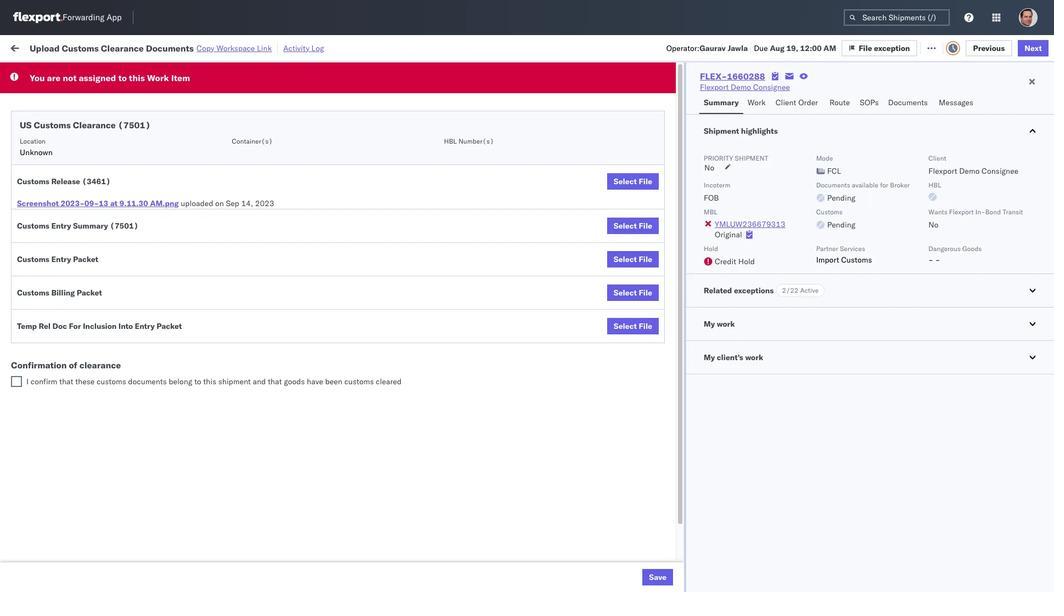 Task type: vqa. For each thing, say whether or not it's contained in the screenshot.


Task type: locate. For each thing, give the bounding box(es) containing it.
that down confirmation of clearance
[[59, 377, 73, 387]]

work right "client's"
[[745, 353, 763, 363]]

4 select from the top
[[614, 288, 637, 298]]

0 vertical spatial flexport
[[700, 82, 729, 92]]

0 horizontal spatial shipment
[[218, 377, 251, 387]]

1 gaurav jawla from the top
[[935, 110, 980, 120]]

1 1846748 from the top
[[662, 110, 696, 120]]

angeles, up into at the bottom of page
[[113, 303, 144, 313]]

1 horizontal spatial consignee
[[753, 82, 790, 92]]

my work button
[[686, 308, 1054, 341]]

3 ocean fcl from the top
[[354, 207, 393, 217]]

3 resize handle column header from the left
[[336, 85, 349, 593]]

0 horizontal spatial client
[[430, 89, 448, 98]]

pst, for dec
[[219, 303, 235, 313]]

11:59 for third schedule pickup from los angeles, ca link from the top
[[186, 207, 208, 217]]

numbers inside container numbers
[[714, 94, 741, 102]]

1 horizontal spatial that
[[268, 377, 282, 387]]

pickup for second the schedule pickup from los angeles, ca button from the top of the page
[[60, 158, 83, 168]]

6 schedule from the top
[[25, 254, 58, 264]]

5 ceau7522281, from the top
[[714, 206, 770, 216]]

partner services import customs
[[816, 245, 872, 265]]

demo down 1660288
[[731, 82, 751, 92]]

1 horizontal spatial summary
[[704, 98, 739, 108]]

flex-1846748 for second schedule pickup from los angeles, ca link from the top
[[639, 158, 696, 168]]

due
[[754, 43, 768, 53]]

4 appointment from the top
[[90, 375, 135, 385]]

0 vertical spatial work
[[31, 40, 60, 55]]

8 resize handle column header from the left
[[771, 85, 784, 593]]

4 schedule from the top
[[25, 182, 58, 192]]

hold right 'credit'
[[738, 257, 755, 267]]

from inside schedule pickup from rotterdam, netherlands
[[85, 394, 101, 404]]

pdt, for second schedule pickup from los angeles, ca link from the top
[[223, 158, 241, 168]]

3 schedule delivery appointment link from the top
[[25, 278, 135, 289]]

0 vertical spatial gaurav jawla
[[935, 110, 980, 120]]

appointment for schedule delivery appointment link corresponding to 3rd schedule delivery appointment button
[[90, 279, 135, 289]]

1 2130384 from the top
[[662, 472, 696, 482]]

mode up documents available for broker
[[816, 154, 833, 163]]

0 vertical spatial flex-2130384
[[639, 472, 696, 482]]

1 ceau7522281, from the top
[[714, 110, 770, 120]]

4:00
[[186, 303, 203, 313]]

ceau7522281, down the "shipment highlights"
[[714, 158, 770, 168]]

schedule delivery appointment link up confirm pickup from los angeles, ca link
[[25, 278, 135, 289]]

exception
[[882, 43, 918, 52], [874, 43, 910, 53]]

client for client order
[[776, 98, 796, 108]]

1 1889466 from the top
[[662, 255, 696, 265]]

client for client name
[[430, 89, 448, 98]]

1 horizontal spatial hbl
[[929, 181, 941, 189]]

no
[[260, 68, 269, 76], [704, 163, 714, 173], [929, 220, 939, 230]]

1 vertical spatial shipment
[[218, 377, 251, 387]]

omkar down dangerous goods - -
[[935, 303, 958, 313]]

pickup down upload customs clearance documents "button"
[[60, 254, 83, 264]]

shipment highlights button
[[686, 115, 1054, 148]]

8 schedule from the top
[[25, 351, 58, 361]]

0 horizontal spatial mode
[[354, 89, 371, 98]]

0 vertical spatial omkar
[[935, 158, 958, 168]]

customs up status
[[62, 43, 99, 54]]

1 horizontal spatial on
[[269, 43, 278, 52]]

batch
[[992, 43, 1014, 52]]

confirm pickup from los angeles, ca link
[[25, 302, 156, 313]]

schedule pickup from los angeles, ca button down us customs clearance (7501)
[[25, 133, 160, 145]]

2 confirm from the top
[[25, 327, 53, 337]]

blocked,
[[135, 68, 163, 76]]

0 horizontal spatial for
[[105, 68, 114, 76]]

next button
[[1018, 40, 1049, 56]]

upload inside 'upload customs clearance documents' link
[[25, 230, 50, 240]]

clearance down the workitem button
[[73, 120, 116, 131]]

4 schedule pickup from los angeles, ca link from the top
[[25, 254, 160, 265]]

2 vertical spatial clearance
[[85, 230, 120, 240]]

1846748 down flex id button
[[662, 110, 696, 120]]

1 vertical spatial 23,
[[251, 376, 263, 386]]

select file for customs billing packet
[[614, 288, 652, 298]]

shipment left and
[[218, 377, 251, 387]]

pending for documents available for broker
[[827, 193, 856, 203]]

pending for customs
[[827, 220, 856, 230]]

2 vertical spatial gaurav
[[935, 183, 959, 192]]

1 horizontal spatial at
[[219, 43, 226, 52]]

1 vertical spatial 2023
[[265, 376, 284, 386]]

schedule for schedule pickup from rotterdam, netherlands button in the bottom of the page
[[25, 394, 58, 404]]

4, down deadline button
[[259, 134, 266, 144]]

workitem
[[12, 89, 41, 98]]

gaurav jawla down the messages
[[935, 110, 980, 120]]

ocean fcl
[[354, 110, 393, 120], [354, 158, 393, 168], [354, 207, 393, 217], [354, 231, 393, 241], [354, 303, 393, 313], [354, 376, 393, 386]]

1 vertical spatial entry
[[51, 255, 71, 265]]

appointment up us customs clearance (7501)
[[90, 110, 135, 119]]

client inside 'client order' button
[[776, 98, 796, 108]]

schedule delivery appointment button down of
[[25, 375, 135, 387]]

select for customs release (3461)
[[614, 177, 637, 187]]

screenshot 2023-09-13 at 9.11.30 am.png uploaded on sep 14, 2023
[[17, 199, 274, 209]]

0 horizontal spatial this
[[129, 72, 145, 83]]

pickup inside schedule pickup from rotterdam, netherlands
[[60, 394, 83, 404]]

5 schedule from the top
[[25, 206, 58, 216]]

Search Work text field
[[685, 39, 804, 56]]

appointment up confirm pickup from los angeles, ca
[[90, 279, 135, 289]]

3 select file from the top
[[614, 255, 652, 265]]

6 1846748 from the top
[[662, 231, 696, 241]]

1 horizontal spatial work
[[147, 72, 169, 83]]

lhuu7894563, down credit hold
[[714, 279, 771, 289]]

jaehyung
[[935, 376, 967, 386]]

schedule pickup from los angeles, ca
[[25, 134, 160, 144], [25, 158, 160, 168], [25, 206, 160, 216], [25, 254, 160, 264], [25, 351, 160, 361]]

1 vertical spatial for
[[880, 181, 888, 189]]

mbl/mawb
[[790, 89, 828, 98]]

angeles, down us customs clearance (7501)
[[118, 134, 148, 144]]

client
[[430, 89, 448, 98], [776, 98, 796, 108], [929, 154, 946, 163]]

pickup for third the schedule pickup from los angeles, ca button
[[60, 206, 83, 216]]

consignee inside button
[[505, 89, 537, 98]]

select for customs billing packet
[[614, 288, 637, 298]]

1846748
[[662, 110, 696, 120], [662, 134, 696, 144], [662, 158, 696, 168], [662, 183, 696, 192], [662, 207, 696, 217], [662, 231, 696, 241]]

5 schedule pickup from los angeles, ca button from the top
[[25, 351, 160, 363]]

gaurav up "wants"
[[935, 183, 959, 192]]

(0)
[[179, 43, 193, 52]]

no inside wants flexport in-bond transit no
[[929, 220, 939, 230]]

flexport inside wants flexport in-bond transit no
[[949, 208, 974, 216]]

0 vertical spatial demo
[[731, 82, 751, 92]]

shipment
[[735, 154, 768, 163], [218, 377, 251, 387]]

file
[[866, 43, 880, 52], [859, 43, 872, 53], [639, 177, 652, 187], [639, 221, 652, 231], [639, 255, 652, 265], [639, 288, 652, 298], [639, 322, 652, 332]]

schedule delivery appointment link up 2023-
[[25, 181, 135, 192]]

1 abcdefg78456546 from the top
[[790, 255, 863, 265]]

flexport up "wants"
[[929, 166, 957, 176]]

file for temp rel doc for inclusion into entry packet
[[639, 322, 652, 332]]

select file button for customs entry summary (7501)
[[607, 218, 659, 234]]

0 horizontal spatial to
[[118, 72, 127, 83]]

1 flex-2130387 from the top
[[639, 376, 696, 386]]

for left 'broker'
[[880, 181, 888, 189]]

schedule pickup from los angeles, ca button for msdu7304509
[[25, 351, 160, 363]]

schedule delivery appointment link for 3rd schedule delivery appointment button
[[25, 278, 135, 289]]

savant
[[960, 158, 983, 168], [960, 303, 983, 313]]

flex-2130387 up save
[[639, 521, 696, 531]]

work up by: in the top left of the page
[[31, 40, 60, 55]]

cleared
[[376, 377, 402, 387]]

confirm pickup from los angeles, ca button
[[25, 302, 156, 314]]

7 resize handle column header from the left
[[695, 85, 709, 593]]

select file button for customs release (3461)
[[607, 174, 659, 190]]

0 horizontal spatial at
[[110, 199, 118, 209]]

packet for customs billing packet
[[77, 288, 102, 298]]

schedule pickup from los angeles, ca button up customs entry summary (7501)
[[25, 206, 160, 218]]

1 horizontal spatial no
[[704, 163, 714, 173]]

i confirm that these customs documents belong to this shipment and that goods have been customs cleared
[[26, 377, 402, 387]]

angeles, inside button
[[113, 303, 144, 313]]

file exception button
[[849, 39, 925, 56], [849, 39, 925, 56], [842, 40, 917, 56], [842, 40, 917, 56]]

1 vertical spatial confirm
[[25, 327, 53, 337]]

2 lhuu7894563, from the top
[[714, 279, 771, 289]]

1 horizontal spatial mode
[[816, 154, 833, 163]]

work down flexport demo consignee link
[[748, 98, 766, 108]]

0 vertical spatial upload
[[30, 43, 60, 54]]

lhuu7894563, up msdu7304509
[[714, 327, 771, 337]]

9 schedule from the top
[[25, 375, 58, 385]]

2 vertical spatial flexport
[[949, 208, 974, 216]]

hlxu8034992 left 'broker'
[[831, 182, 884, 192]]

jawla left due
[[728, 43, 748, 53]]

flex-1660288 link
[[700, 71, 765, 82]]

numbers left sops
[[829, 89, 857, 98]]

pickup for msdu7304509 the schedule pickup from los angeles, ca button
[[60, 351, 83, 361]]

delivery for lhuu7894563, uetu5238478
[[55, 327, 84, 337]]

schedule pickup from los angeles, ca for ceau7522281, hlxu6269489, hlxu8034992
[[25, 134, 160, 144]]

4, up 'container(s)'
[[259, 110, 266, 120]]

abcdefg78456546 down 'partner'
[[790, 255, 863, 265]]

0 vertical spatial pst,
[[223, 231, 240, 241]]

1 horizontal spatial to
[[194, 377, 201, 387]]

187
[[253, 43, 267, 52]]

documents right sops button
[[888, 98, 928, 108]]

1 vertical spatial upload
[[25, 230, 50, 240]]

1 test123456 from the top
[[790, 110, 836, 120]]

ca for msdu7304509 the schedule pickup from los angeles, ca button
[[150, 351, 160, 361]]

these
[[75, 377, 95, 387]]

clearance for upload customs clearance documents
[[85, 230, 120, 240]]

0 vertical spatial clearance
[[101, 43, 144, 54]]

hlxu8034992
[[831, 110, 884, 120], [831, 134, 884, 144], [831, 158, 884, 168], [831, 182, 884, 192], [831, 206, 884, 216], [831, 231, 884, 240]]

1 vertical spatial my work
[[704, 320, 735, 329]]

0 vertical spatial jawla
[[728, 43, 748, 53]]

1846748 for 'upload customs clearance documents' link at the left top of page
[[662, 231, 696, 241]]

0 vertical spatial hbl
[[444, 137, 457, 146]]

flex-2130387 down flex-1662119
[[639, 448, 696, 458]]

2 : from the left
[[255, 68, 257, 76]]

0 horizontal spatial consignee
[[505, 89, 537, 98]]

1846748 for schedule delivery appointment link corresponding to 4th schedule delivery appointment button from the bottom of the page
[[662, 110, 696, 120]]

consignee button
[[500, 87, 605, 98]]

: down 187
[[255, 68, 257, 76]]

3 1846748 from the top
[[662, 158, 696, 168]]

2022 for confirm pickup from los angeles, ca link
[[267, 303, 286, 313]]

1 vertical spatial pst,
[[219, 303, 235, 313]]

11 resize handle column header from the left
[[1026, 85, 1039, 593]]

3 lhuu7894563, from the top
[[714, 303, 771, 313]]

file for customs entry packet
[[639, 255, 652, 265]]

pm for third schedule pickup from los angeles, ca link from the top
[[209, 207, 222, 217]]

3 pdt, from the top
[[223, 158, 241, 168]]

4 schedule delivery appointment link from the top
[[25, 375, 135, 386]]

schedule delivery appointment button down the workitem button
[[25, 109, 135, 121]]

select file for customs entry packet
[[614, 255, 652, 265]]

resize handle column header for client name
[[487, 85, 500, 593]]

schedule down customs entry packet
[[25, 279, 58, 289]]

1 11:59 from the top
[[186, 110, 208, 120]]

bosch ocean test
[[430, 110, 493, 120], [505, 110, 568, 120], [430, 134, 493, 144], [430, 158, 493, 168], [505, 158, 568, 168], [430, 207, 493, 217], [505, 207, 568, 217], [430, 231, 493, 241], [505, 231, 568, 241], [430, 303, 493, 313], [505, 303, 568, 313]]

los down us customs clearance (7501)
[[103, 134, 116, 144]]

numbers inside mbl/mawb numbers button
[[829, 89, 857, 98]]

0 vertical spatial pending
[[827, 193, 856, 203]]

2 vertical spatial 2130384
[[662, 569, 696, 579]]

0 horizontal spatial :
[[79, 68, 82, 76]]

0 vertical spatial import
[[93, 43, 118, 52]]

flex
[[621, 89, 634, 98]]

schedule up unknown
[[25, 134, 58, 144]]

4 resize handle column header from the left
[[411, 85, 424, 593]]

delivery inside confirm delivery link
[[55, 327, 84, 337]]

flex-1662119 button
[[621, 421, 698, 437], [621, 421, 698, 437]]

work up "client's"
[[717, 320, 735, 329]]

schedule delivery appointment button
[[25, 109, 135, 121], [25, 181, 135, 194], [25, 278, 135, 290], [25, 375, 135, 387]]

abcdefg78456546 down active
[[790, 303, 863, 313]]

1 vertical spatial 2130384
[[662, 497, 696, 507]]

snooze
[[314, 89, 335, 98]]

pickup
[[60, 134, 83, 144], [60, 158, 83, 168], [60, 206, 83, 216], [60, 254, 83, 264], [55, 303, 79, 313], [60, 351, 83, 361], [60, 394, 83, 404]]

schedule delivery appointment button up 2023-
[[25, 181, 135, 194]]

3 hlxu6269489, from the top
[[772, 158, 829, 168]]

and
[[253, 377, 266, 387]]

pending down documents available for broker
[[827, 193, 856, 203]]

schedule for third the schedule pickup from los angeles, ca button
[[25, 206, 58, 216]]

ocean fcl for schedule delivery appointment link corresponding to 4th schedule delivery appointment button from the bottom of the page
[[354, 110, 393, 120]]

clearance inside "button"
[[85, 230, 120, 240]]

1 vertical spatial packet
[[77, 288, 102, 298]]

1 select file from the top
[[614, 177, 652, 187]]

pdt, for schedule delivery appointment link corresponding to 4th schedule delivery appointment button from the bottom of the page
[[223, 110, 241, 120]]

3 abcdefg78456546 from the top
[[790, 303, 863, 313]]

appointment for schedule delivery appointment link corresponding to 4th schedule delivery appointment button from the bottom of the page
[[90, 110, 135, 119]]

resize handle column header for mode
[[411, 85, 424, 593]]

pm for schedule delivery appointment link associated with 4th schedule delivery appointment button from the top of the page
[[205, 376, 217, 386]]

to right belong
[[194, 377, 201, 387]]

agent
[[1033, 376, 1054, 386]]

appointment up 13
[[90, 182, 135, 192]]

6 resize handle column header from the left
[[603, 85, 616, 593]]

client inside the client name button
[[430, 89, 448, 98]]

4 schedule pickup from los angeles, ca button from the top
[[25, 254, 160, 266]]

flex-1889466 button
[[621, 252, 698, 268], [621, 252, 698, 268], [621, 276, 698, 292], [621, 276, 698, 292], [621, 301, 698, 316], [621, 301, 698, 316], [621, 325, 698, 340], [621, 325, 698, 340]]

2 horizontal spatial work
[[745, 353, 763, 363]]

packet up confirm pickup from los angeles, ca
[[77, 288, 102, 298]]

message
[[148, 43, 179, 52]]

2/22
[[782, 287, 798, 295]]

summary down container
[[704, 98, 739, 108]]

hbl number(s)
[[444, 137, 494, 146]]

documents inside button
[[888, 98, 928, 108]]

schedule pickup from los angeles, ca up customs entry summary (7501)
[[25, 206, 160, 216]]

1 4, from the top
[[259, 110, 266, 120]]

3 schedule from the top
[[25, 158, 58, 168]]

0 vertical spatial summary
[[704, 98, 739, 108]]

0 vertical spatial hold
[[704, 245, 718, 253]]

flex-1846748 for third schedule pickup from los angeles, ca link from the top
[[639, 207, 696, 217]]

23, right jan
[[251, 376, 263, 386]]

omkar
[[935, 158, 958, 168], [935, 303, 958, 313]]

0 vertical spatial savant
[[960, 158, 983, 168]]

2 vertical spatial flex-2130384
[[639, 569, 696, 579]]

2 schedule pickup from los angeles, ca from the top
[[25, 158, 160, 168]]

pm down deadline
[[209, 110, 222, 120]]

pst, left jan
[[219, 376, 235, 386]]

2022 for schedule delivery appointment link corresponding to 4th schedule delivery appointment button from the bottom of the page
[[268, 110, 287, 120]]

4 11:59 from the top
[[186, 207, 208, 217]]

schedule for second the schedule pickup from los angeles, ca button from the top of the page
[[25, 158, 58, 168]]

clearance for us customs clearance (7501)
[[73, 120, 116, 131]]

2 1889466 from the top
[[662, 279, 696, 289]]

2 2130384 from the top
[[662, 497, 696, 507]]

2 vertical spatial abcdefg78456546
[[790, 303, 863, 313]]

1 vertical spatial gaurav
[[935, 110, 959, 120]]

resize handle column header
[[166, 85, 180, 593], [295, 85, 308, 593], [336, 85, 349, 593], [411, 85, 424, 593], [487, 85, 500, 593], [603, 85, 616, 593], [695, 85, 709, 593], [771, 85, 784, 593], [916, 85, 929, 593], [991, 85, 1005, 593], [1026, 85, 1039, 593]]

4 lhuu7894563, uetu5238478 from the top
[[714, 327, 826, 337]]

schedule delivery appointment link for 2nd schedule delivery appointment button from the top of the page
[[25, 181, 135, 192]]

hbl for hbl
[[929, 181, 941, 189]]

4 flex-1846748 from the top
[[639, 183, 696, 192]]

0 vertical spatial 2130384
[[662, 472, 696, 482]]

file for customs billing packet
[[639, 288, 652, 298]]

omkar for ceau7522281, hlxu6269489, hlxu8034992
[[935, 158, 958, 168]]

3 flex-2130384 from the top
[[639, 569, 696, 579]]

my
[[11, 40, 28, 55], [704, 320, 715, 329], [704, 353, 715, 363]]

9 resize handle column header from the left
[[916, 85, 929, 593]]

1 horizontal spatial :
[[255, 68, 257, 76]]

2 vertical spatial my
[[704, 353, 715, 363]]

jawla down the messages
[[961, 110, 980, 120]]

flexport inside 'client flexport demo consignee incoterm fob'
[[929, 166, 957, 176]]

confirm delivery button
[[25, 326, 84, 338]]

3 select from the top
[[614, 255, 637, 265]]

my work
[[11, 40, 60, 55], [704, 320, 735, 329]]

omkar savant up "wants"
[[935, 158, 983, 168]]

2/22 active
[[782, 287, 819, 295]]

clearance up work,
[[101, 43, 144, 54]]

1 vertical spatial (7501)
[[110, 221, 139, 231]]

client flexport demo consignee incoterm fob
[[704, 154, 1019, 203]]

client up "wants"
[[929, 154, 946, 163]]

2 flex-2130384 from the top
[[639, 497, 696, 507]]

not
[[63, 72, 77, 83]]

0 vertical spatial 23,
[[254, 303, 266, 313]]

flex-2130387 button
[[621, 373, 698, 388], [621, 373, 698, 388], [621, 397, 698, 413], [621, 397, 698, 413], [621, 446, 698, 461], [621, 446, 698, 461], [621, 518, 698, 533], [621, 518, 698, 533], [621, 542, 698, 558], [621, 542, 698, 558]]

6 ceau7522281, from the top
[[714, 231, 770, 240]]

flex-1846748
[[639, 110, 696, 120], [639, 134, 696, 144], [639, 158, 696, 168], [639, 183, 696, 192], [639, 207, 696, 217], [639, 231, 696, 241]]

customs up customs entry packet
[[52, 230, 83, 240]]

you
[[30, 72, 45, 83]]

my up filtered
[[11, 40, 28, 55]]

schedule for 2nd schedule delivery appointment button from the top of the page
[[25, 182, 58, 192]]

entry
[[51, 221, 71, 231], [51, 255, 71, 265], [135, 322, 155, 332]]

11:59 pm pdt, nov 4, 2022
[[186, 110, 287, 120], [186, 134, 287, 144], [186, 158, 287, 168], [186, 207, 287, 217]]

0 vertical spatial 2023
[[255, 199, 274, 209]]

schedule delivery appointment down of
[[25, 375, 135, 385]]

available
[[852, 181, 879, 189]]

2 horizontal spatial client
[[929, 154, 946, 163]]

container numbers button
[[709, 83, 773, 103]]

flexport up summary button
[[700, 82, 729, 92]]

1 horizontal spatial customs
[[344, 377, 374, 387]]

schedule down unknown
[[25, 158, 58, 168]]

4 hlxu8034992 from the top
[[831, 182, 884, 192]]

flexport for fob
[[929, 166, 957, 176]]

omkar savant down dangerous goods - -
[[935, 303, 983, 313]]

2 vertical spatial entry
[[135, 322, 155, 332]]

demo inside flexport demo consignee link
[[731, 82, 751, 92]]

customs down clearance
[[97, 377, 126, 387]]

entry down 2023-
[[51, 221, 71, 231]]

2 customs from the left
[[344, 377, 374, 387]]

omkar for lhuu7894563, uetu5238478
[[935, 303, 958, 313]]

2130384
[[662, 472, 696, 482], [662, 497, 696, 507], [662, 569, 696, 579]]

work inside button
[[120, 43, 139, 52]]

0 vertical spatial packet
[[73, 255, 98, 265]]

entry up customs billing packet
[[51, 255, 71, 265]]

ceau7522281, up ymluw236679313
[[714, 206, 770, 216]]

clearance down 13
[[85, 230, 120, 240]]

1846748 left incoterm
[[662, 183, 696, 192]]

upload up by: in the top left of the page
[[30, 43, 60, 54]]

1 horizontal spatial for
[[880, 181, 888, 189]]

pm up uploaded
[[209, 158, 222, 168]]

3 uetu5238478 from the top
[[773, 303, 826, 313]]

packet for customs entry packet
[[73, 255, 98, 265]]

3 ceau7522281, from the top
[[714, 158, 770, 168]]

customs
[[62, 43, 99, 54], [34, 120, 71, 131], [17, 177, 49, 187], [816, 208, 843, 216], [17, 221, 49, 231], [52, 230, 83, 240], [17, 255, 49, 265], [841, 255, 872, 265], [17, 288, 49, 298]]

original
[[715, 230, 742, 240]]

2 vertical spatial work
[[748, 98, 766, 108]]

pst, left dec
[[219, 303, 235, 313]]

0 vertical spatial no
[[260, 68, 269, 76]]

for left work,
[[105, 68, 114, 76]]

2 omkar savant from the top
[[935, 303, 983, 313]]

None checkbox
[[11, 377, 22, 388]]

fob
[[704, 193, 719, 203]]

1 vertical spatial flex-2130384
[[639, 497, 696, 507]]

hlxu8034992 down documents available for broker
[[831, 206, 884, 216]]

0 horizontal spatial work
[[120, 43, 139, 52]]

2 test123456 from the top
[[790, 158, 836, 168]]

1 vertical spatial omkar savant
[[935, 303, 983, 313]]

schedule up screenshot on the left top of page
[[25, 182, 58, 192]]

hlxu8034992 down sops button
[[831, 134, 884, 144]]

forwarding app
[[63, 12, 122, 23]]

0 vertical spatial this
[[129, 72, 145, 83]]

hlxu6269489, for third schedule pickup from los angeles, ca link from the top
[[772, 206, 829, 216]]

Search Shipments (/) text field
[[844, 9, 950, 26]]

2 abcdefg78456546 from the top
[[790, 279, 863, 289]]

schedule pickup from los angeles, ca link up (3461)
[[25, 157, 160, 168]]

pickup up customs entry summary (7501)
[[60, 206, 83, 216]]

0 horizontal spatial that
[[59, 377, 73, 387]]

4 schedule pickup from los angeles, ca from the top
[[25, 254, 160, 264]]

1 lhuu7894563, uetu5238478 from the top
[[714, 255, 826, 265]]

documents
[[146, 43, 194, 54], [888, 98, 928, 108], [816, 181, 850, 189], [122, 230, 162, 240]]

unknown
[[20, 148, 53, 158]]

snoozed
[[230, 68, 255, 76]]

ceau7522281, for 'upload customs clearance documents' link at the left top of page
[[714, 231, 770, 240]]

2 vertical spatial jawla
[[961, 183, 980, 192]]

flex-1893174 button
[[621, 349, 698, 364], [621, 349, 698, 364]]

summary inside button
[[704, 98, 739, 108]]

4 flex-1889466 from the top
[[639, 328, 696, 337]]

ca for the schedule pickup from los angeles, ca button for ceau7522281, hlxu6269489, hlxu8034992
[[150, 134, 160, 144]]

flex-1660288
[[700, 71, 765, 82]]

1 horizontal spatial hold
[[738, 257, 755, 267]]

transit
[[1003, 208, 1023, 216]]

4, right 14,
[[259, 207, 266, 217]]

on
[[269, 43, 278, 52], [215, 199, 224, 209]]

abcdefg78456546 for schedule delivery appointment
[[790, 279, 863, 289]]

consignee inside 'client flexport demo consignee incoterm fob'
[[982, 166, 1019, 176]]

1846748 left shipment
[[662, 134, 696, 144]]

customs left billing
[[17, 288, 49, 298]]

2 schedule delivery appointment from the top
[[25, 182, 135, 192]]

schedule inside schedule pickup from rotterdam, netherlands
[[25, 394, 58, 404]]

5 2130387 from the top
[[662, 545, 696, 555]]

2 horizontal spatial work
[[748, 98, 766, 108]]

flexport
[[700, 82, 729, 92], [929, 166, 957, 176], [949, 208, 974, 216]]

0 horizontal spatial numbers
[[714, 94, 741, 102]]

1 vertical spatial savant
[[960, 303, 983, 313]]

2 select file from the top
[[614, 221, 652, 231]]

lhuu7894563,
[[714, 255, 771, 265], [714, 279, 771, 289], [714, 303, 771, 313], [714, 327, 771, 337]]

app
[[107, 12, 122, 23]]

0 horizontal spatial hbl
[[444, 137, 457, 146]]

1 horizontal spatial client
[[776, 98, 796, 108]]

5 flex-2130387 from the top
[[639, 545, 696, 555]]

0 vertical spatial (7501)
[[118, 120, 151, 131]]

los inside button
[[99, 303, 111, 313]]

pm right the '8:30'
[[205, 376, 217, 386]]

forwarding
[[63, 12, 104, 23]]

1 2130387 from the top
[[662, 376, 696, 386]]

1 schedule pickup from los angeles, ca button from the top
[[25, 133, 160, 145]]

on right 187
[[269, 43, 278, 52]]

schedule pickup from los angeles, ca button up (3461)
[[25, 157, 160, 169]]

778 at risk
[[202, 43, 240, 52]]

6 ocean fcl from the top
[[354, 376, 393, 386]]

pst, for nov
[[223, 231, 240, 241]]

schedule pickup from los angeles, ca up (3461)
[[25, 158, 160, 168]]

2022 for second schedule pickup from los angeles, ca link from the top
[[268, 158, 287, 168]]

angeles,
[[118, 134, 148, 144], [118, 158, 148, 168], [118, 206, 148, 216], [118, 254, 148, 264], [113, 303, 144, 313], [118, 351, 148, 361]]

1 omkar from the top
[[935, 158, 958, 168]]

pickup for schedule pickup from rotterdam, netherlands button in the bottom of the page
[[60, 394, 83, 404]]

appointment down clearance
[[90, 375, 135, 385]]

3 2130384 from the top
[[662, 569, 696, 579]]

2 select from the top
[[614, 221, 637, 231]]

4 2130387 from the top
[[662, 521, 696, 531]]

0 vertical spatial my work
[[11, 40, 60, 55]]

3 hlxu8034992 from the top
[[831, 158, 884, 168]]

0 horizontal spatial on
[[215, 199, 224, 209]]

5 schedule pickup from los angeles, ca from the top
[[25, 351, 160, 361]]

1 vertical spatial flexport
[[929, 166, 957, 176]]

1 vertical spatial this
[[203, 377, 216, 387]]

ca for third the schedule pickup from los angeles, ca button
[[150, 206, 160, 216]]

3 flex-2130387 from the top
[[639, 448, 696, 458]]

ca for second the schedule pickup from los angeles, ca button from the top of the page
[[150, 158, 160, 168]]

5 ocean fcl from the top
[[354, 303, 393, 313]]

23, right dec
[[254, 303, 266, 313]]

work inside "button"
[[748, 98, 766, 108]]

flexport left in-
[[949, 208, 974, 216]]

4 ocean fcl from the top
[[354, 231, 393, 241]]

credit hold
[[715, 257, 755, 267]]

packet right into at the bottom of page
[[157, 322, 182, 332]]

you are not assigned to this work item
[[30, 72, 190, 83]]

aug
[[770, 43, 785, 53]]

work
[[31, 40, 60, 55], [717, 320, 735, 329], [745, 353, 763, 363]]

1 vertical spatial jawla
[[961, 110, 980, 120]]

2 hlxu8034992 from the top
[[831, 134, 884, 144]]

schedule pickup from rotterdam, netherlands button
[[25, 393, 165, 416]]

flex-
[[700, 71, 727, 82], [639, 110, 663, 120], [639, 134, 663, 144], [639, 158, 663, 168], [639, 183, 663, 192], [639, 207, 663, 217], [639, 231, 663, 241], [639, 255, 663, 265], [639, 279, 663, 289], [639, 303, 663, 313], [639, 328, 663, 337], [639, 352, 663, 362], [639, 376, 663, 386], [639, 400, 663, 410], [639, 424, 663, 434], [639, 448, 663, 458], [639, 472, 663, 482], [639, 497, 663, 507], [639, 521, 663, 531], [639, 545, 663, 555], [639, 569, 663, 579]]

3 schedule pickup from los angeles, ca from the top
[[25, 206, 160, 216]]

1 horizontal spatial import
[[816, 255, 839, 265]]

schedule delivery appointment up confirm pickup from los angeles, ca link
[[25, 279, 135, 289]]

hbl up "wants"
[[929, 181, 941, 189]]

3 ceau7522281, hlxu6269489, hlxu8034992 from the top
[[714, 158, 884, 168]]

1 vertical spatial import
[[816, 255, 839, 265]]

0 vertical spatial confirm
[[25, 303, 53, 313]]

778
[[202, 43, 217, 52]]

file for customs entry summary (7501)
[[639, 221, 652, 231]]

schedule for msdu7304509 the schedule pickup from los angeles, ca button
[[25, 351, 58, 361]]

import down 'partner'
[[816, 255, 839, 265]]

pm for confirm pickup from los angeles, ca link
[[205, 303, 217, 313]]

screenshot 2023-09-13 at 9.11.30 am.png link
[[17, 198, 179, 209]]

schedule pickup from los angeles, ca up these
[[25, 351, 160, 361]]

this right the '8:30'
[[203, 377, 216, 387]]

3 select file button from the top
[[607, 251, 659, 268]]

5 flex-1846748 from the top
[[639, 207, 696, 217]]

0 vertical spatial on
[[269, 43, 278, 52]]

hold
[[704, 245, 718, 253], [738, 257, 755, 267]]

(7501) for customs entry summary (7501)
[[110, 221, 139, 231]]



Task type: describe. For each thing, give the bounding box(es) containing it.
1 uetu5238478 from the top
[[773, 255, 826, 265]]

customs down screenshot on the left top of page
[[17, 221, 49, 231]]

client name button
[[424, 87, 489, 98]]

select for customs entry summary (7501)
[[614, 221, 637, 231]]

2 lhuu7894563, uetu5238478 from the top
[[714, 279, 826, 289]]

23, for 2023
[[251, 376, 263, 386]]

karl
[[599, 569, 613, 579]]

2 vertical spatial packet
[[157, 322, 182, 332]]

3 schedule delivery appointment button from the top
[[25, 278, 135, 290]]

ca for confirm pickup from los angeles, ca button
[[146, 303, 156, 313]]

schedule for 4th schedule delivery appointment button from the top of the page
[[25, 375, 58, 385]]

id
[[635, 89, 642, 98]]

3 lhuu7894563, uetu5238478 from the top
[[714, 303, 826, 313]]

us
[[20, 120, 32, 131]]

3 flex-1889466 from the top
[[639, 303, 696, 313]]

message (0)
[[148, 43, 193, 52]]

customs billing packet
[[17, 288, 102, 298]]

assigned
[[79, 72, 116, 83]]

progress
[[172, 68, 199, 76]]

been
[[325, 377, 342, 387]]

2022 for third schedule pickup from los angeles, ca link from the top
[[268, 207, 287, 217]]

flexport for no
[[949, 208, 974, 216]]

gvcu5265864
[[714, 376, 768, 385]]

4:00 pm pst, dec 23, 2022
[[186, 303, 286, 313]]

select file for temp rel doc for inclusion into entry packet
[[614, 322, 652, 332]]

test123456 for second schedule pickup from los angeles, ca link from the top
[[790, 158, 836, 168]]

mode inside mode button
[[354, 89, 371, 98]]

8:30
[[186, 376, 203, 386]]

netherlands
[[25, 405, 68, 415]]

broker
[[890, 181, 910, 189]]

documents up in
[[146, 43, 194, 54]]

operator: gaurav jawla
[[666, 43, 748, 53]]

customs up screenshot on the left top of page
[[17, 177, 49, 187]]

select file button for temp rel doc for inclusion into entry packet
[[607, 318, 659, 335]]

ceau7522281, for third schedule pickup from los angeles, ca link from the top
[[714, 206, 770, 216]]

confirm delivery link
[[25, 326, 84, 337]]

4 1889466 from the top
[[662, 328, 696, 337]]

3 1889466 from the top
[[662, 303, 696, 313]]

0 horizontal spatial hold
[[704, 245, 718, 253]]

11:59 for second schedule pickup from los angeles, ca link from the top
[[186, 158, 208, 168]]

1 ceau7522281, hlxu6269489, hlxu8034992 from the top
[[714, 110, 884, 120]]

belong
[[169, 377, 192, 387]]

hlxu6269489, for schedule delivery appointment link corresponding to 4th schedule delivery appointment button from the bottom of the page
[[772, 110, 829, 120]]

status
[[60, 68, 79, 76]]

los down inclusion
[[103, 351, 116, 361]]

from down us customs clearance (7501)
[[85, 134, 101, 144]]

rotterdam,
[[103, 394, 143, 404]]

1 vertical spatial hold
[[738, 257, 755, 267]]

4, for second schedule pickup from los angeles, ca link from the top
[[259, 158, 266, 168]]

delivery for gvcu5265864
[[60, 375, 88, 385]]

schedule for the schedule pickup from los angeles, ca button for ceau7522281, hlxu6269489, hlxu8034992
[[25, 134, 58, 144]]

save button
[[643, 570, 673, 586]]

import work
[[93, 43, 139, 52]]

4 schedule delivery appointment button from the top
[[25, 375, 135, 387]]

4 11:59 pm pdt, nov 4, 2022 from the top
[[186, 207, 287, 217]]

1 vertical spatial no
[[704, 163, 714, 173]]

customs up location
[[34, 120, 71, 131]]

1662119
[[662, 424, 696, 434]]

location unknown
[[20, 137, 53, 158]]

log
[[312, 43, 324, 53]]

import work button
[[89, 35, 144, 60]]

2 flex-2130387 from the top
[[639, 400, 696, 410]]

numbers for mbl/mawb numbers
[[829, 89, 857, 98]]

2 4, from the top
[[259, 134, 266, 144]]

flex id
[[621, 89, 642, 98]]

link
[[257, 43, 272, 53]]

5 ceau7522281, hlxu6269489, hlxu8034992 from the top
[[714, 206, 884, 216]]

los right 09-
[[103, 206, 116, 216]]

confirm delivery
[[25, 327, 84, 337]]

pm left 'container(s)'
[[209, 134, 222, 144]]

my for my work button
[[704, 320, 715, 329]]

2 flex-1889466 from the top
[[639, 279, 696, 289]]

savant for lhuu7894563, uetu5238478
[[960, 303, 983, 313]]

dec
[[237, 303, 252, 313]]

select file for customs release (3461)
[[614, 177, 652, 187]]

schedule pickup from los angeles, ca button for lhuu7894563, uetu5238478
[[25, 254, 160, 266]]

los down upload customs clearance documents "button"
[[103, 254, 116, 264]]

schedule pickup from los angeles, ca for msdu7304509
[[25, 351, 160, 361]]

0 horizontal spatial work
[[31, 40, 60, 55]]

4 hlxu6269489, from the top
[[772, 182, 829, 192]]

resize handle column header for deadline
[[295, 85, 308, 593]]

2 gaurav jawla from the top
[[935, 183, 980, 192]]

confirmation
[[11, 360, 67, 371]]

2 flex-1846748 from the top
[[639, 134, 696, 144]]

from up the temp rel doc for inclusion into entry packet
[[81, 303, 97, 313]]

customs up customs billing packet
[[17, 255, 49, 265]]

batch action
[[992, 43, 1040, 52]]

confirm pickup from los angeles, ca
[[25, 303, 156, 313]]

3 schedule pickup from los angeles, ca link from the top
[[25, 206, 160, 217]]

schedule pickup from los angeles, ca link for ceau7522281, hlxu6269489, hlxu8034992
[[25, 133, 160, 144]]

highlights
[[741, 126, 778, 136]]

confirm for confirm pickup from los angeles, ca
[[25, 303, 53, 313]]

2 ceau7522281, from the top
[[714, 134, 770, 144]]

entry for packet
[[51, 255, 71, 265]]

mode button
[[349, 87, 413, 98]]

upload for upload customs clearance documents copy workspace link
[[30, 43, 60, 54]]

status : ready for work, blocked, in progress
[[60, 68, 199, 76]]

import inside the "partner services import customs"
[[816, 255, 839, 265]]

3 schedule delivery appointment from the top
[[25, 279, 135, 289]]

client order
[[776, 98, 818, 108]]

2 11:59 pm pdt, nov 4, 2022 from the top
[[186, 134, 287, 144]]

shipment
[[704, 126, 739, 136]]

summary button
[[700, 93, 743, 114]]

pm for schedule delivery appointment link corresponding to 4th schedule delivery appointment button from the bottom of the page
[[209, 110, 222, 120]]

related exceptions
[[704, 286, 774, 296]]

1 vertical spatial mode
[[816, 154, 833, 163]]

los up (3461)
[[103, 158, 116, 168]]

mbl/mawb numbers
[[790, 89, 857, 98]]

2 uetu5238478 from the top
[[773, 279, 826, 289]]

my work inside button
[[704, 320, 735, 329]]

integration test account - karl lagerfeld
[[505, 569, 648, 579]]

ocean fcl for confirm pickup from los angeles, ca link
[[354, 303, 393, 313]]

clearance for upload customs clearance documents copy workspace link
[[101, 43, 144, 54]]

1 lhuu7894563, from the top
[[714, 255, 771, 265]]

numbers for container numbers
[[714, 94, 741, 102]]

: for status
[[79, 68, 82, 76]]

1846748 for third schedule pickup from los angeles, ca link from the top
[[662, 207, 696, 217]]

wants flexport in-bond transit no
[[929, 208, 1023, 230]]

import inside import work button
[[93, 43, 118, 52]]

action
[[1016, 43, 1040, 52]]

1 that from the left
[[59, 377, 73, 387]]

inclusion
[[83, 322, 117, 332]]

1 schedule delivery appointment button from the top
[[25, 109, 135, 121]]

(7501) for us customs clearance (7501)
[[118, 120, 151, 131]]

4 ceau7522281, from the top
[[714, 182, 770, 192]]

save
[[649, 573, 667, 583]]

my client's work
[[704, 353, 763, 363]]

forwarding app link
[[13, 12, 122, 23]]

entry for summary
[[51, 221, 71, 231]]

from down upload customs clearance documents "button"
[[85, 254, 101, 264]]

wants
[[929, 208, 947, 216]]

of
[[69, 360, 77, 371]]

delivery for ceau7522281, hlxu6269489, hlxu8034992
[[60, 110, 88, 119]]

0 horizontal spatial no
[[260, 68, 269, 76]]

2 schedule delivery appointment button from the top
[[25, 181, 135, 194]]

msdu7304509
[[714, 351, 770, 361]]

2 pdt, from the top
[[223, 134, 241, 144]]

angeles, up documents
[[118, 351, 148, 361]]

customs inside 'upload customs clearance documents' link
[[52, 230, 83, 240]]

sep
[[226, 199, 239, 209]]

select file for customs entry summary (7501)
[[614, 221, 652, 231]]

customs entry summary (7501)
[[17, 221, 139, 231]]

appointment for 2nd schedule delivery appointment button from the top of the page schedule delivery appointment link
[[90, 182, 135, 192]]

ymluw236679313 button
[[715, 220, 785, 230]]

flexport. image
[[13, 12, 63, 23]]

09-
[[84, 199, 99, 209]]

1 vertical spatial at
[[110, 199, 118, 209]]

partner
[[816, 245, 838, 253]]

3 schedule pickup from los angeles, ca button from the top
[[25, 206, 160, 218]]

4 uetu5238478 from the top
[[773, 327, 826, 337]]

2 ceau7522281, hlxu6269489, hlxu8034992 from the top
[[714, 134, 884, 144]]

track
[[280, 43, 298, 52]]

0 vertical spatial gaurav
[[700, 43, 726, 53]]

1 hlxu8034992 from the top
[[831, 110, 884, 120]]

from up customs entry summary (7501)
[[85, 206, 101, 216]]

angeles, down upload customs clearance documents "button"
[[118, 254, 148, 264]]

3 test123456 from the top
[[790, 183, 836, 192]]

resize handle column header for container numbers
[[771, 85, 784, 593]]

am
[[824, 43, 836, 53]]

schedule pickup from los angeles, ca link for lhuu7894563, uetu5238478
[[25, 254, 160, 265]]

2 schedule pickup from los angeles, ca button from the top
[[25, 157, 160, 169]]

upload for upload customs clearance documents
[[25, 230, 50, 240]]

previous button
[[966, 40, 1013, 56]]

pm for second schedule pickup from los angeles, ca link from the top
[[209, 158, 222, 168]]

2 vertical spatial work
[[745, 353, 763, 363]]

ceau7522281, for schedule delivery appointment link corresponding to 4th schedule delivery appointment button from the bottom of the page
[[714, 110, 770, 120]]

due aug 19, 12:00 am
[[754, 43, 836, 53]]

risk
[[228, 43, 240, 52]]

0 vertical spatial for
[[105, 68, 114, 76]]

mbl/mawb numbers button
[[784, 87, 918, 98]]

operator:
[[666, 43, 700, 53]]

copy
[[197, 43, 214, 53]]

ocean fcl for 'upload customs clearance documents' link at the left top of page
[[354, 231, 393, 241]]

customs inside the "partner services import customs"
[[841, 255, 872, 265]]

priority
[[704, 154, 733, 163]]

documents button
[[884, 93, 935, 114]]

goods
[[963, 245, 982, 253]]

4 schedule delivery appointment from the top
[[25, 375, 135, 385]]

test123456 for schedule delivery appointment link corresponding to 4th schedule delivery appointment button from the bottom of the page
[[790, 110, 836, 120]]

ocean fcl for schedule delivery appointment link associated with 4th schedule delivery appointment button from the top of the page
[[354, 376, 393, 386]]

ocean fcl for third schedule pickup from los angeles, ca link from the top
[[354, 207, 393, 217]]

demo inside 'client flexport demo consignee incoterm fob'
[[959, 166, 980, 176]]

hbl for hbl number(s)
[[444, 137, 457, 146]]

actions
[[1011, 89, 1034, 98]]

6 hlxu8034992 from the top
[[831, 231, 884, 240]]

angeles, right 13
[[118, 206, 148, 216]]

schedule pickup from los angeles, ca button for ceau7522281, hlxu6269489, hlxu8034992
[[25, 133, 160, 145]]

1 flex-2130384 from the top
[[639, 472, 696, 482]]

1 vertical spatial on
[[215, 199, 224, 209]]

resize handle column header for consignee
[[603, 85, 616, 593]]

1 11:59 pm pdt, nov 4, 2022 from the top
[[186, 110, 287, 120]]

from right of
[[85, 351, 101, 361]]

account
[[562, 569, 591, 579]]

ca for the schedule pickup from los angeles, ca button related to lhuu7894563, uetu5238478
[[150, 254, 160, 264]]

0 vertical spatial shipment
[[735, 154, 768, 163]]

pdt, for third schedule pickup from los angeles, ca link from the top
[[223, 207, 241, 217]]

1 vertical spatial summary
[[73, 221, 108, 231]]

schedule pickup from los angeles, ca link for msdu7304509
[[25, 351, 160, 362]]

pickup for confirm pickup from los angeles, ca button
[[55, 303, 79, 313]]

5 hlxu8034992 from the top
[[831, 206, 884, 216]]

1 flex-1889466 from the top
[[639, 255, 696, 265]]

4 lhuu7894563, from the top
[[714, 327, 771, 337]]

omkar savant for lhuu7894563, uetu5238478
[[935, 303, 983, 313]]

are
[[47, 72, 61, 83]]

1846748 for second schedule pickup from los angeles, ca link from the top
[[662, 158, 696, 168]]

3 11:59 pm pdt, nov 4, 2022 from the top
[[186, 158, 287, 168]]

0 vertical spatial my
[[11, 40, 28, 55]]

exceptions
[[734, 286, 774, 296]]

10 resize handle column header from the left
[[991, 85, 1005, 593]]

my for 'my client's work' button
[[704, 353, 715, 363]]

abcdefg78456546 for schedule pickup from los angeles, ca
[[790, 255, 863, 265]]

clearance
[[79, 360, 121, 371]]

select for customs entry packet
[[614, 255, 637, 265]]

rel
[[39, 322, 51, 332]]

from up (3461)
[[85, 158, 101, 168]]

dangerous goods - -
[[929, 245, 982, 265]]

documents inside "button"
[[122, 230, 162, 240]]

documents left available
[[816, 181, 850, 189]]

client inside 'client flexport demo consignee incoterm fob'
[[929, 154, 946, 163]]

2 schedule pickup from los angeles, ca link from the top
[[25, 157, 160, 168]]

my client's work button
[[686, 342, 1054, 374]]

bond
[[985, 208, 1001, 216]]

4, for schedule delivery appointment link corresponding to 4th schedule delivery appointment button from the bottom of the page
[[259, 110, 266, 120]]

angeles, up 9.11.30
[[118, 158, 148, 168]]

operator
[[935, 89, 961, 98]]

work button
[[743, 93, 771, 114]]

6 ceau7522281, hlxu6269489, hlxu8034992 from the top
[[714, 231, 884, 240]]

2 11:59 from the top
[[186, 134, 208, 144]]

1 customs from the left
[[97, 377, 126, 387]]

11:00 pm pst, nov 8, 2022
[[186, 231, 286, 241]]

2 2130387 from the top
[[662, 400, 696, 410]]

1 vertical spatial work
[[147, 72, 169, 83]]

4 1846748 from the top
[[662, 183, 696, 192]]

4 flex-2130387 from the top
[[639, 521, 696, 531]]

confirm for confirm delivery
[[25, 327, 53, 337]]

2 that from the left
[[268, 377, 282, 387]]

schedule delivery appointment link for 4th schedule delivery appointment button from the top of the page
[[25, 375, 135, 386]]

3 2130387 from the top
[[662, 448, 696, 458]]

0 horizontal spatial my work
[[11, 40, 60, 55]]

ceau7522281, for second schedule pickup from los angeles, ca link from the top
[[714, 158, 770, 168]]

customs up 'partner'
[[816, 208, 843, 216]]

screenshot
[[17, 199, 59, 209]]

sops button
[[856, 93, 884, 114]]

1 horizontal spatial work
[[717, 320, 735, 329]]

pickup for the schedule pickup from los angeles, ca button related to lhuu7894563, uetu5238478
[[60, 254, 83, 264]]

temp rel doc for inclusion into entry packet
[[17, 322, 182, 332]]

savant for ceau7522281, hlxu6269489, hlxu8034992
[[960, 158, 983, 168]]

resize handle column header for flex id
[[695, 85, 709, 593]]

route
[[830, 98, 850, 108]]

1 schedule delivery appointment from the top
[[25, 110, 135, 119]]

ymluw236679313
[[715, 220, 785, 230]]

appointment for schedule delivery appointment link associated with 4th schedule delivery appointment button from the top of the page
[[90, 375, 135, 385]]

resize handle column header for mbl/mawb numbers
[[916, 85, 929, 593]]

4 ceau7522281, hlxu6269489, hlxu8034992 from the top
[[714, 182, 884, 192]]

deadline button
[[181, 87, 297, 98]]

2 hlxu6269489, from the top
[[772, 134, 829, 144]]

1 horizontal spatial this
[[203, 377, 216, 387]]

omkar savant for ceau7522281, hlxu6269489, hlxu8034992
[[935, 158, 983, 168]]

2 1846748 from the top
[[662, 134, 696, 144]]

in-
[[976, 208, 985, 216]]

test123456 for 'upload customs clearance documents' link at the left top of page
[[790, 231, 836, 241]]



